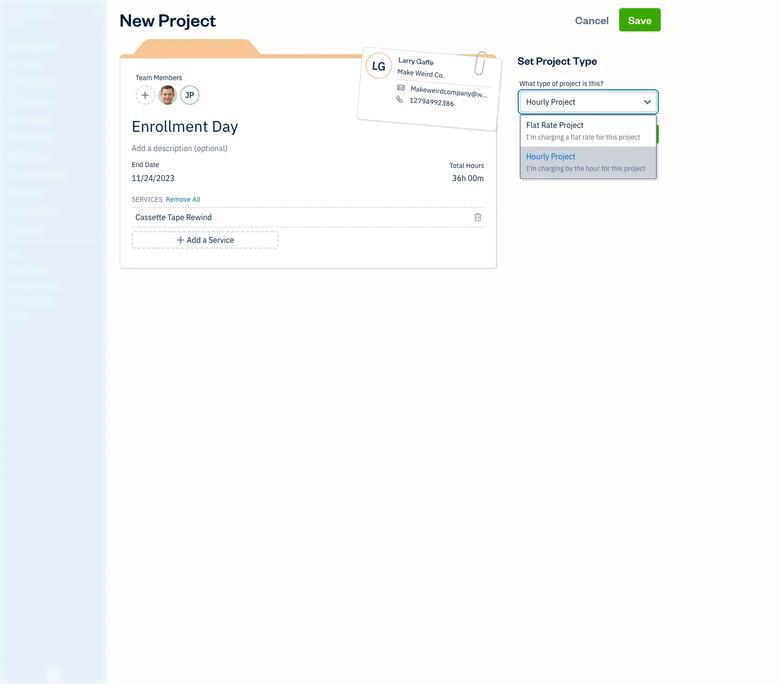 Task type: vqa. For each thing, say whether or not it's contained in the screenshot.
complete.
no



Task type: describe. For each thing, give the bounding box(es) containing it.
project inside flat rate project i'm charging a flat rate for this project
[[559, 120, 584, 130]]

client image
[[6, 60, 18, 70]]

project inside the hourly project i'm charging by the hour for this project
[[624, 164, 646, 173]]

services remove all
[[132, 195, 200, 204]]

remove all button
[[164, 192, 200, 205]]

hourly project
[[526, 97, 576, 107]]

rate
[[582, 133, 595, 142]]

remove project service image
[[473, 212, 482, 223]]

add a service button
[[132, 231, 279, 249]]

plus image
[[176, 234, 185, 246]]

money image
[[6, 189, 18, 199]]

chart image
[[6, 207, 18, 217]]

i'm inside flat rate project i'm charging a flat rate for this project
[[526, 133, 537, 142]]

add
[[187, 235, 201, 245]]

hourly project i'm charging by the hour for this project
[[526, 152, 646, 173]]

charging inside flat rate project i'm charging a flat rate for this project
[[538, 133, 564, 142]]

is
[[582, 79, 587, 88]]

services
[[132, 195, 163, 204]]

payment image
[[6, 115, 18, 125]]

project for hourly project i'm charging by the hour for this project
[[551, 152, 576, 161]]

list box containing flat rate project
[[521, 115, 656, 178]]

make
[[397, 67, 414, 77]]

team members image
[[7, 266, 103, 273]]

set project type
[[518, 54, 597, 67]]

makeweirdcompany@weird.co
[[410, 84, 503, 101]]

project for hourly project
[[551, 97, 576, 107]]

1 vertical spatial cancel
[[552, 128, 580, 140]]

12794992386
[[409, 96, 454, 108]]

hourly for hourly project
[[526, 97, 549, 107]]

main element
[[0, 0, 130, 685]]

0 vertical spatial cancel
[[575, 13, 609, 27]]

cassette tape rewind
[[136, 213, 212, 222]]

for inside flat rate project i'm charging a flat rate for this project
[[596, 133, 605, 142]]

add team member image
[[141, 89, 150, 101]]

type
[[573, 54, 597, 67]]

hourly project option
[[521, 147, 656, 178]]

bank connections image
[[7, 297, 103, 304]]

all
[[192, 195, 200, 204]]

inc
[[37, 9, 51, 18]]

0 vertical spatial project
[[559, 79, 581, 88]]

tape
[[168, 213, 184, 222]]

flat rate project option
[[521, 115, 656, 147]]

set
[[518, 54, 534, 67]]

apps image
[[7, 250, 103, 258]]

the
[[574, 164, 584, 173]]

charging inside the hourly project i'm charging by the hour for this project
[[538, 164, 564, 173]]

type
[[537, 79, 550, 88]]

i'm inside the hourly project i'm charging by the hour for this project
[[526, 164, 537, 173]]

a inside button
[[203, 235, 207, 245]]

lg
[[371, 57, 386, 74]]

items and services image
[[7, 281, 103, 289]]

turtle
[[8, 9, 35, 18]]

this inside flat rate project i'm charging a flat rate for this project
[[606, 133, 617, 142]]

estimate image
[[6, 79, 18, 88]]

cassette
[[136, 213, 166, 222]]

date
[[145, 160, 159, 169]]

team
[[136, 73, 152, 82]]

project for new project
[[158, 8, 216, 31]]

remove
[[166, 195, 191, 204]]

a inside flat rate project i'm charging a flat rate for this project
[[566, 133, 569, 142]]

save button
[[619, 8, 661, 31]]

new project
[[120, 8, 216, 31]]

timer image
[[6, 171, 18, 180]]

0 vertical spatial cancel button
[[566, 8, 618, 31]]



Task type: locate. For each thing, give the bounding box(es) containing it.
project
[[559, 79, 581, 88], [619, 133, 640, 142], [624, 164, 646, 173]]

hourly
[[526, 97, 549, 107], [526, 152, 549, 161]]

settings image
[[7, 312, 103, 320]]

of
[[552, 79, 558, 88]]

a right add
[[203, 235, 207, 245]]

charging down rate at the top
[[538, 133, 564, 142]]

dashboard image
[[6, 42, 18, 52]]

a
[[566, 133, 569, 142], [203, 235, 207, 245]]

this right rate
[[606, 133, 617, 142]]

this?
[[589, 79, 603, 88]]

i'm left by
[[526, 164, 537, 173]]

hourly inside project type field
[[526, 97, 549, 107]]

0 vertical spatial hourly
[[526, 97, 549, 107]]

jp
[[185, 90, 194, 100]]

for right the hour
[[602, 164, 610, 173]]

list box
[[521, 115, 656, 178]]

invoice image
[[6, 97, 18, 107]]

gaffe
[[416, 57, 434, 67]]

turtle inc owner
[[8, 9, 51, 27]]

2 vertical spatial project
[[624, 164, 646, 173]]

phone image
[[395, 95, 405, 103]]

cancel
[[575, 13, 609, 27], [552, 128, 580, 140]]

Project Description text field
[[132, 143, 397, 154]]

hours
[[466, 161, 484, 170]]

project for set project type
[[536, 54, 571, 67]]

done
[[629, 128, 650, 140]]

this
[[606, 133, 617, 142], [612, 164, 623, 173]]

1 charging from the top
[[538, 133, 564, 142]]

for inside the hourly project i'm charging by the hour for this project
[[602, 164, 610, 173]]

0 vertical spatial charging
[[538, 133, 564, 142]]

cancel left rate
[[552, 128, 580, 140]]

members
[[154, 73, 182, 82]]

project right rate
[[619, 133, 640, 142]]

rewind
[[186, 213, 212, 222]]

add a service
[[187, 235, 234, 245]]

Project Type field
[[520, 91, 657, 113]]

by
[[566, 164, 573, 173]]

expense image
[[6, 134, 18, 143]]

1 horizontal spatial a
[[566, 133, 569, 142]]

cancel button
[[566, 8, 618, 31], [518, 125, 614, 144]]

1 vertical spatial a
[[203, 235, 207, 245]]

0 vertical spatial this
[[606, 133, 617, 142]]

co.
[[434, 70, 444, 80]]

0 vertical spatial a
[[566, 133, 569, 142]]

hour
[[586, 164, 600, 173]]

flat
[[526, 120, 540, 130]]

1 hourly from the top
[[526, 97, 549, 107]]

rate
[[541, 120, 557, 130]]

1 vertical spatial cancel button
[[518, 125, 614, 144]]

done button
[[620, 125, 659, 144]]

for right rate
[[596, 133, 605, 142]]

End date in  format text field
[[132, 173, 249, 183]]

charging left by
[[538, 164, 564, 173]]

larry
[[398, 55, 415, 66]]

i'm down flat
[[526, 133, 537, 142]]

1 i'm from the top
[[526, 133, 537, 142]]

hourly down flat
[[526, 152, 549, 161]]

larry gaffe make weird co.
[[397, 55, 444, 80]]

this right the hour
[[612, 164, 623, 173]]

a left flat in the right of the page
[[566, 133, 569, 142]]

flat rate project i'm charging a flat rate for this project
[[526, 120, 640, 142]]

1 vertical spatial for
[[602, 164, 610, 173]]

0 vertical spatial i'm
[[526, 133, 537, 142]]

what type of project is this? element
[[518, 72, 659, 121]]

i'm
[[526, 133, 537, 142], [526, 164, 537, 173]]

hourly for hourly project i'm charging by the hour for this project
[[526, 152, 549, 161]]

1 vertical spatial this
[[612, 164, 623, 173]]

project down the done button
[[624, 164, 646, 173]]

total hours
[[449, 161, 484, 170]]

2 i'm from the top
[[526, 164, 537, 173]]

service
[[209, 235, 234, 245]]

project image
[[6, 152, 18, 162]]

hourly inside the hourly project i'm charging by the hour for this project
[[526, 152, 549, 161]]

weird
[[415, 69, 433, 79]]

hourly down type
[[526, 97, 549, 107]]

owner
[[8, 19, 26, 27]]

for
[[596, 133, 605, 142], [602, 164, 610, 173]]

what type of project is this?
[[520, 79, 603, 88]]

2 hourly from the top
[[526, 152, 549, 161]]

1 vertical spatial project
[[619, 133, 640, 142]]

cancel up type
[[575, 13, 609, 27]]

save
[[628, 13, 652, 27]]

0 horizontal spatial a
[[203, 235, 207, 245]]

project inside field
[[551, 97, 576, 107]]

Hourly Budget text field
[[452, 173, 484, 183]]

2 charging from the top
[[538, 164, 564, 173]]

total
[[449, 161, 464, 170]]

freshbooks image
[[45, 669, 61, 681]]

project inside the hourly project i'm charging by the hour for this project
[[551, 152, 576, 161]]

1 vertical spatial i'm
[[526, 164, 537, 173]]

report image
[[6, 226, 18, 235]]

project
[[158, 8, 216, 31], [536, 54, 571, 67], [551, 97, 576, 107], [559, 120, 584, 130], [551, 152, 576, 161]]

charging
[[538, 133, 564, 142], [538, 164, 564, 173]]

project left is
[[559, 79, 581, 88]]

team members
[[136, 73, 182, 82]]

1 vertical spatial charging
[[538, 164, 564, 173]]

end
[[132, 160, 143, 169]]

project inside flat rate project i'm charging a flat rate for this project
[[619, 133, 640, 142]]

1 vertical spatial hourly
[[526, 152, 549, 161]]

what
[[520, 79, 535, 88]]

envelope image
[[396, 83, 406, 92]]

new
[[120, 8, 155, 31]]

Project Name text field
[[132, 116, 397, 136]]

this inside the hourly project i'm charging by the hour for this project
[[612, 164, 623, 173]]

0 vertical spatial for
[[596, 133, 605, 142]]

end date
[[132, 160, 159, 169]]

flat
[[571, 133, 581, 142]]



